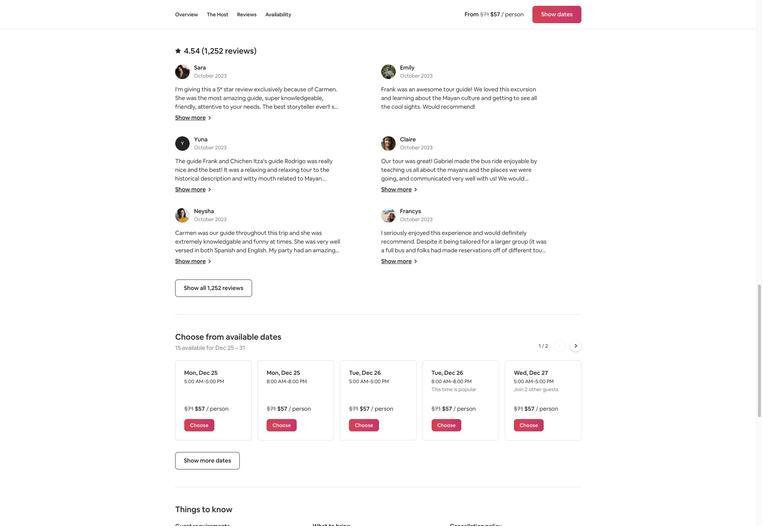Task type: describe. For each thing, give the bounding box(es) containing it.
tour inside the our tour was great! gabriel made the bus ride enjoyable by teaching us all about the mayans and the places we were going, and communicated very well with us! we would definitely book with amigo tours again!!
[[393, 157, 404, 165]]

still
[[468, 273, 477, 280]]

more inside the guide frank and chichen itza's guide rodrigo was really nice and the best! it was a relaxing and relaxing tour to the historical description and witty mouth related to mayan civilization! and rodrigo takes very good photos, like a professional photographer. however, i was not satisfied with the quality of the lunch buffet that i stayed at the souvenir shop for a long time because i stopped by the cenote. i was disappointed that this tour was too short to stay in valladolid even though it was a long tour that took more than 12 hours.
[[282, 227, 297, 235]]

25 inside choose from available dates 15 available for dec 25 – 31
[[227, 344, 234, 352]]

in left both
[[195, 247, 199, 254]]

hours.
[[318, 227, 334, 235]]

made down necessary
[[507, 290, 523, 298]]

for inside choose from available dates 15 available for dec 25 – 31
[[206, 344, 214, 352]]

worth inside carmen was our guide throughout this trip and she was extremely knowledgable and funny at times. she was very well versed in both spanish and english. my party had an amazing time throughout this trip i would recommend! very long as it will take an entire day but i would say it is worth putting it in your books if not for the history for the amazing photos you will capture during your experience
[[284, 264, 300, 272]]

great!
[[417, 157, 432, 165]]

despite
[[417, 238, 438, 246]]

valladolid
[[310, 218, 336, 226]]

chichen inside i seriously enjoyed this experience and would definitely recommend. despite it being tailored for a larger group (it was a full bus and folks had made reservations off of different tour sites), the guide was really knowledgeable and made the experience all the more interesting by sharing her own stories. we visited in october, but it was still really hot at chichen itza (needed to buy water multiple times) --  super necessary to be hydrated. you can leave stuff in the bus, so that made it easier to bring only valuables. it was also a really long tour; we woke up at 4am to be picked up by 5am and arrived back at the hotel at around dinner time -- the bus on ride back to the hotel was nap time haha. again, a really great experience and would do again!
[[511, 273, 533, 280]]

tour up like
[[301, 166, 312, 174]]

choose
[[175, 332, 204, 342]]

i'm
[[175, 86, 183, 93]]

it inside i seriously enjoyed this experience and would definitely recommend. despite it being tailored for a larger group (it was a full bus and folks had made reservations off of different tour sites), the guide was really knowledgeable and made the experience all the more interesting by sharing her own stories. we visited in october, but it was still really hot at chichen itza (needed to buy water multiple times) --  super necessary to be hydrated. you can leave stuff in the bus, so that made it easier to bring only valuables. it was also a really long tour; we woke up at 4am to be picked up by 5am and arrived back at the hotel at around dinner time -- the bus on ride back to the hotel was nap time haha. again, a really great experience and would do again!
[[443, 299, 447, 307]]

stay
[[292, 218, 303, 226]]

26 for tue, dec 26 5:00 am–5:00 pm
[[374, 369, 381, 377]]

stuff
[[445, 290, 458, 298]]

nice
[[175, 166, 186, 174]]

had inside carmen was our guide throughout this trip and she was extremely knowledgable and funny at times. she was very well versed in both spanish and english. my party had an amazing time throughout this trip i would recommend! very long as it will take an entire day but i would say it is worth putting it in your books if not for the history for the amazing photos you will capture during your experience
[[294, 247, 304, 254]]

a right again,
[[451, 325, 454, 333]]

culture
[[461, 94, 480, 102]]

/ down mon, dec 25 8:00 am–8:00 pm
[[289, 405, 291, 413]]

this down 'short'
[[268, 229, 278, 237]]

she inside carmen was our guide throughout this trip and she was extremely knowledgable and funny at times. she was very well versed in both spanish and english. my party had an amazing time throughout this trip i would recommend! very long as it will take an entire day but i would say it is worth putting it in your books if not for the history for the amazing photos you will capture during your experience
[[301, 229, 310, 237]]

and down woke
[[518, 325, 528, 333]]

mayan inside frank was an awesome tour guide! we loved this excursion and learning about the mayan culture and getting to see all the cool sights. would recommend!
[[443, 94, 460, 102]]

emily image
[[381, 65, 396, 79]]

claire october 2023
[[400, 136, 433, 151]]

$57 down mon, dec 25 5:00 am–5:00 pm
[[195, 405, 205, 413]]

0 vertical spatial with
[[477, 175, 488, 182]]

tour down 'buffet'
[[235, 218, 246, 226]]

would up history on the left of page
[[247, 264, 263, 272]]

mon, dec 25 8:00 am–8:00 pm
[[267, 369, 307, 385]]

october for neysha
[[194, 216, 214, 223]]

definitely inside the our tour was great! gabriel made the bus ride enjoyable by teaching us all about the mayans and the places we were going, and communicated very well with us! we would definitely book with amigo tours again!!
[[381, 184, 406, 191]]

a left the full
[[381, 247, 384, 254]]

a up off
[[491, 238, 494, 246]]

of up knowledgeable,
[[308, 86, 313, 93]]

$71 $57 / person for mon, dec 25 5:00 am–5:00 pm
[[184, 405, 229, 413]]

things
[[175, 505, 200, 515]]

francys
[[400, 207, 421, 215]]

the host
[[207, 11, 228, 18]]

dec for tue, dec 26 5:00 am–5:00 pm
[[362, 369, 373, 377]]

tours
[[453, 184, 467, 191]]

experience down on
[[487, 325, 516, 333]]

to inside frank was an awesome tour guide! we loved this excursion and learning about the mayan culture and getting to see all the cool sights. would recommend!
[[514, 94, 520, 102]]

am–5:00 for 26
[[360, 378, 381, 385]]

excursion
[[511, 86, 536, 93]]

she inside i'm giving this a 5* star review exclusively because of carmen. she was the most amazing guide, super knowledgeable, friendly, attentive to your needs. the best storyteller ever!! she makes all of this worth it.
[[332, 103, 341, 111]]

different
[[509, 247, 532, 254]]

all inside i'm giving this a 5* star review exclusively because of carmen. she was the most amazing guide, super knowledgeable, friendly, attentive to your needs. the best storyteller ever!! she makes all of this worth it.
[[194, 112, 200, 119]]

gabriel
[[434, 157, 453, 165]]

we inside i seriously enjoyed this experience and would definitely recommend. despite it being tailored for a larger group (it was a full bus and folks had made reservations off of different tour sites), the guide was really knowledgeable and made the experience all the more interesting by sharing her own stories. we visited in october, but it was still really hot at chichen itza (needed to buy water multiple times) --  super necessary to be hydrated. you can leave stuff in the bus, so that made it easier to bring only valuables. it was also a really long tour; we woke up at 4am to be picked up by 5am and arrived back at the hotel at around dinner time -- the bus on ride back to the hotel was nap time haha. again, a really great experience and would do again!
[[518, 299, 526, 307]]

pm for mon, dec 25 8:00 am–8:00 pm
[[300, 378, 307, 385]]

my
[[269, 247, 277, 254]]

this inside i seriously enjoyed this experience and would definitely recommend. despite it being tailored for a larger group (it was a full bus and folks had made reservations off of different tour sites), the guide was really knowledgeable and made the experience all the more interesting by sharing her own stories. we visited in october, but it was still really hot at chichen itza (needed to buy water multiple times) --  super necessary to be hydrated. you can leave stuff in the bus, so that made it easier to bring only valuables. it was also a really long tour; we woke up at 4am to be picked up by 5am and arrived back at the hotel at around dinner time -- the bus on ride back to the hotel was nap time haha. again, a really great experience and would do again!
[[431, 229, 441, 237]]

of inside the guide frank and chichen itza's guide rodrigo was really nice and the best! it was a relaxing and relaxing tour to the historical description and witty mouth related to mayan civilization! and rodrigo takes very good photos, like a professional photographer. however, i was not satisfied with the quality of the lunch buffet that i stayed at the souvenir shop for a long time because i stopped by the cenote. i was disappointed that this tour was too short to stay in valladolid even though it was a long tour that took more than 12 hours.
[[205, 201, 210, 209]]

tue, for tue, dec 26 5:00 am–5:00 pm
[[349, 369, 361, 377]]

and left english.
[[236, 247, 246, 254]]

emily october 2023
[[400, 64, 433, 79]]

tour inside i seriously enjoyed this experience and would definitely recommend. despite it being tailored for a larger group (it was a full bus and folks had made reservations off of different tour sites), the guide was really knowledgeable and made the experience all the more interesting by sharing her own stories. we visited in october, but it was still really hot at chichen itza (needed to buy water multiple times) --  super necessary to be hydrated. you can leave stuff in the bus, so that made it easier to bring only valuables. it was also a really long tour; we woke up at 4am to be picked up by 5am and arrived back at the hotel at around dinner time -- the bus on ride back to the hotel was nap time haha. again, a really great experience and would do again!
[[533, 247, 544, 254]]

4am
[[396, 308, 408, 315]]

knowledgeable
[[452, 255, 493, 263]]

1 vertical spatial rodrigo
[[218, 184, 239, 191]]

was down stuff
[[448, 299, 459, 307]]

october for claire
[[400, 144, 420, 151]]

folks
[[417, 247, 430, 254]]

was left our
[[198, 229, 208, 237]]

to left stay
[[285, 218, 291, 226]]

arrived
[[484, 308, 503, 315]]

also
[[460, 299, 470, 307]]

long inside carmen was our guide throughout this trip and she was extremely knowledgable and funny at times. she was very well versed in both spanish and english. my party had an amazing time throughout this trip i would recommend! very long as it will take an entire day but i would say it is worth putting it in your books if not for the history for the amazing photos you will capture during your experience
[[311, 255, 323, 263]]

haha.
[[418, 325, 432, 333]]

made up her
[[505, 255, 521, 263]]

to left buy
[[405, 281, 411, 289]]

0 vertical spatial throughout
[[236, 229, 267, 237]]

show more for sites),
[[381, 258, 412, 265]]

$57 right from
[[490, 11, 500, 18]]

a right also
[[472, 299, 475, 307]]

guide inside i seriously enjoyed this experience and would definitely recommend. despite it being tailored for a larger group (it was a full bus and folks had made reservations off of different tour sites), the guide was really knowledgeable and made the experience all the more interesting by sharing her own stories. we visited in october, but it was still really hot at chichen itza (needed to buy water multiple times) --  super necessary to be hydrated. you can leave stuff in the bus, so that made it easier to bring only valuables. it was also a really long tour; we woke up at 4am to be picked up by 5am and arrived back at the hotel at around dinner time -- the bus on ride back to the hotel was nap time haha. again, a really great experience and would do again!
[[408, 255, 423, 263]]

tue, for tue, dec 26 8:00 am–8:00 pm this time is popular
[[432, 369, 443, 377]]

0 vertical spatial be
[[538, 281, 545, 289]]

and left the learning
[[381, 94, 391, 102]]

time inside the guide frank and chichen itza's guide rodrigo was really nice and the best! it was a relaxing and relaxing tour to the historical description and witty mouth related to mayan civilization! and rodrigo takes very good photos, like a professional photographer. however, i was not satisfied with the quality of the lunch buffet that i stayed at the souvenir shop for a long time because i stopped by the cenote. i was disappointed that this tour was too short to stay in valladolid even though it was a long tour that took more than 12 hours.
[[216, 210, 228, 217]]

12
[[311, 227, 317, 235]]

am–5:00 for 25
[[195, 378, 216, 385]]

1 vertical spatial an
[[305, 247, 312, 254]]

amigo
[[435, 184, 452, 191]]

historical
[[175, 175, 199, 182]]

reviews
[[237, 11, 257, 18]]

that down however,
[[255, 201, 267, 209]]

though
[[189, 227, 209, 235]]

well inside carmen was our guide throughout this trip and she was extremely knowledgable and funny at times. she was very well versed in both spanish and english. my party had an amazing time throughout this trip i would recommend! very long as it will take an entire day but i would say it is worth putting it in your books if not for the history for the amazing photos you will capture during your experience
[[330, 238, 340, 246]]

yuna
[[194, 136, 208, 143]]

frank inside frank was an awesome tour guide! we loved this excursion and learning about the mayan culture and getting to see all the cool sights. would recommend!
[[381, 86, 396, 93]]

giving
[[184, 86, 200, 93]]

and left folks
[[406, 247, 416, 254]]

recommend! inside carmen was our guide throughout this trip and she was extremely knowledgable and funny at times. she was very well versed in both spanish and english. my party had an amazing time throughout this trip i would recommend! very long as it will take an entire day but i would say it is worth putting it in your books if not for the history for the amazing photos you will capture during your experience
[[262, 255, 296, 263]]

and left witty
[[232, 175, 242, 182]]

your inside i'm giving this a 5* star review exclusively because of carmen. she was the most amazing guide, super knowledgeable, friendly, attentive to your needs. the best storyteller ever!! she makes all of this worth it.
[[230, 103, 242, 111]]

this inside the guide frank and chichen itza's guide rodrigo was really nice and the best! it was a relaxing and relaxing tour to the historical description and witty mouth related to mayan civilization! and rodrigo takes very good photos, like a professional photographer. however, i was not satisfied with the quality of the lunch buffet that i stayed at the souvenir shop for a long time because i stopped by the cenote. i was disappointed that this tour was too short to stay in valladolid even though it was a long tour that took more than 12 hours.
[[224, 218, 234, 226]]

bus inside the our tour was great! gabriel made the bus ride enjoyable by teaching us all about the mayans and the places we were going, and communicated very well with us! we would definitely book with amigo tours again!!
[[481, 157, 491, 165]]

and up mouth
[[267, 166, 277, 174]]

was up valladolid
[[322, 210, 333, 217]]

was inside i'm giving this a 5* star review exclusively because of carmen. she was the most amazing guide, super knowledgeable, friendly, attentive to your needs. the best storyteller ever!! she makes all of this worth it.
[[186, 94, 197, 102]]

$57 down tue, dec 26 8:00 am–8:00 pm this time is popular
[[442, 405, 452, 413]]

popular
[[458, 386, 477, 393]]

1 vertical spatial amazing
[[313, 247, 335, 254]]

overview button
[[175, 0, 198, 29]]

was down 12
[[305, 238, 316, 246]]

more inside i seriously enjoyed this experience and would definitely recommend. despite it being tailored for a larger group (it was a full bus and folks had made reservations off of different tour sites), the guide was really knowledgeable and made the experience all the more interesting by sharing her own stories. we visited in october, but it was still really hot at chichen itza (needed to buy water multiple times) --  super necessary to be hydrated. you can leave stuff in the bus, so that made it easier to bring only valuables. it was also a really long tour; we woke up at 4am to be picked up by 5am and arrived back at the hotel at around dinner time -- the bus on ride back to the hotel was nap time haha. again, a really great experience and would do again!
[[430, 264, 444, 272]]

for inside i seriously enjoyed this experience and would definitely recommend. despite it being tailored for a larger group (it was a full bus and folks had made reservations off of different tour sites), the guide was really knowledgeable and made the experience all the more interesting by sharing her own stories. we visited in october, but it was still really hot at chichen itza (needed to buy water multiple times) --  super necessary to be hydrated. you can leave stuff in the bus, so that made it easier to bring only valuables. it was also a really long tour; we woke up at 4am to be picked up by 5am and arrived back at the hotel at around dinner time -- the bus on ride back to the hotel was nap time haha. again, a really great experience and would do again!
[[482, 238, 490, 246]]

it left easier
[[524, 290, 527, 298]]

to up the "photos,"
[[298, 175, 303, 182]]

pm for wed, dec 27 5:00 am–5:00 pm join 2 other guests
[[547, 378, 554, 385]]

english.
[[248, 247, 268, 254]]

a up knowledgable at the top of page
[[227, 227, 230, 235]]

was up stayed
[[277, 192, 287, 200]]

would
[[423, 103, 440, 111]]

in up also
[[459, 290, 464, 298]]

was down folks
[[425, 255, 435, 263]]

time up again,
[[441, 316, 454, 324]]

say
[[264, 264, 273, 272]]

$71 down mon, dec 25 8:00 am–8:00 pm
[[267, 405, 276, 413]]

was inside the our tour was great! gabriel made the bus ride enjoyable by teaching us all about the mayans and the places we were going, and communicated very well with us! we would definitely book with amigo tours again!!
[[405, 157, 416, 165]]

about inside the our tour was great! gabriel made the bus ride enjoyable by teaching us all about the mayans and the places we were going, and communicated very well with us! we would definitely book with amigo tours again!!
[[420, 166, 436, 174]]

1 horizontal spatial rodrigo
[[285, 157, 306, 165]]

sights.
[[404, 103, 421, 111]]

our
[[210, 229, 218, 237]]

ever!!
[[316, 103, 330, 111]]

is inside carmen was our guide throughout this trip and she was extremely knowledgable and funny at times. she was very well versed in both spanish and english. my party had an amazing time throughout this trip i would recommend! very long as it will take an entire day but i would say it is worth putting it in your books if not for the history for the amazing photos you will capture during your experience
[[279, 264, 283, 272]]

hot
[[494, 273, 503, 280]]

emily image
[[381, 65, 396, 79]]

guide right itza's
[[268, 157, 283, 165]]

1 vertical spatial your
[[175, 273, 187, 280]]

definitely inside i seriously enjoyed this experience and would definitely recommend. despite it being tailored for a larger group (it was a full bus and folks had made reservations off of different tour sites), the guide was really knowledgeable and made the experience all the more interesting by sharing her own stories. we visited in october, but it was still really hot at chichen itza (needed to buy water multiple times) --  super necessary to be hydrated. you can leave stuff in the bus, so that made it easier to bring only valuables. it was also a really long tour; we woke up at 4am to be picked up by 5am and arrived back at the hotel at around dinner time -- the bus on ride back to the hotel was nap time haha. again, a really great experience and would do again!
[[502, 229, 527, 237]]

tour inside frank was an awesome tour guide! we loved this excursion and learning about the mayan culture and getting to see all the cool sights. would recommend!
[[443, 86, 455, 93]]

the for guide
[[175, 157, 185, 165]]

that down too
[[256, 227, 267, 235]]

8:00 for tue,
[[432, 378, 442, 385]]

interesting
[[445, 264, 474, 272]]

we inside frank was an awesome tour guide! we loved this excursion and learning about the mayan culture and getting to see all the cool sights. would recommend!
[[474, 86, 483, 93]]

$71 $57 / person for mon, dec 25 8:00 am–8:00 pm
[[267, 405, 311, 413]]

and down us on the top right of the page
[[399, 175, 409, 182]]

am–8:00 for 25
[[278, 378, 299, 385]]

woke
[[527, 299, 542, 307]]

and up historical
[[188, 166, 198, 174]]

$57 down mon, dec 25 8:00 am–8:00 pm
[[277, 405, 287, 413]]

and down loved
[[481, 94, 491, 102]]

carmen.
[[315, 86, 337, 93]]

it up the multiple
[[451, 273, 455, 280]]

1 horizontal spatial 2
[[545, 343, 548, 349]]

itza
[[534, 273, 544, 280]]

know
[[212, 505, 232, 515]]

from $71 $57 / person
[[465, 11, 524, 18]]

show more dates
[[184, 457, 231, 465]]

water
[[423, 281, 439, 289]]

however,
[[248, 192, 273, 200]]

description
[[201, 175, 231, 182]]

show more button for definitely
[[381, 186, 418, 193]]

to down tour;
[[516, 316, 521, 324]]

takes
[[240, 184, 255, 191]]

guide up historical
[[187, 157, 202, 165]]

1,252
[[207, 284, 221, 292]]

and up on
[[472, 308, 483, 315]]

in inside the guide frank and chichen itza's guide rodrigo was really nice and the best! it was a relaxing and relaxing tour to the historical description and witty mouth related to mayan civilization! and rodrigo takes very good photos, like a professional photographer. however, i was not satisfied with the quality of the lunch buffet that i stayed at the souvenir shop for a long time because i stopped by the cenote. i was disappointed that this tour was too short to stay in valladolid even though it was a long tour that took more than 12 hours.
[[305, 218, 309, 226]]

time down around
[[404, 325, 416, 333]]

time inside tue, dec 26 8:00 am–8:00 pm this time is popular
[[442, 386, 453, 393]]

very inside the our tour was great! gabriel made the bus ride enjoyable by teaching us all about the mayans and the places we were going, and communicated very well with us! we would definitely book with amigo tours again!!
[[452, 175, 464, 182]]

2 inside wed, dec 27 5:00 am–5:00 pm join 2 other guests
[[525, 386, 528, 393]]

her
[[504, 264, 512, 272]]

was down valladolid
[[311, 229, 322, 237]]

october for sara
[[194, 73, 214, 79]]

$71 down this
[[432, 405, 441, 413]]

to inside i'm giving this a 5* star review exclusively because of carmen. she was the most amazing guide, super knowledgeable, friendly, attentive to your needs. the best storyteller ever!! she makes all of this worth it.
[[223, 103, 229, 111]]

the inside i'm giving this a 5* star review exclusively because of carmen. she was the most amazing guide, super knowledgeable, friendly, attentive to your needs. the best storyteller ever!! she makes all of this worth it.
[[262, 103, 273, 111]]

times)
[[463, 281, 480, 289]]

she inside carmen was our guide throughout this trip and she was extremely knowledgable and funny at times. she was very well versed in both spanish and english. my party had an amazing time throughout this trip i would recommend! very long as it will take an entire day but i would say it is worth putting it in your books if not for the history for the amazing photos you will capture during your experience
[[294, 238, 304, 246]]

it inside the guide frank and chichen itza's guide rodrigo was really nice and the best! it was a relaxing and relaxing tour to the historical description and witty mouth related to mayan civilization! and rodrigo takes very good photos, like a professional photographer. however, i was not satisfied with the quality of the lunch buffet that i stayed at the souvenir shop for a long time because i stopped by the cenote. i was disappointed that this tour was too short to stay in valladolid even though it was a long tour that took more than 12 hours.
[[224, 166, 228, 174]]

was left too
[[248, 218, 258, 226]]

and down off
[[494, 255, 504, 263]]

us
[[406, 166, 412, 174]]

experience up visited on the bottom right
[[381, 264, 411, 272]]

was up like
[[307, 157, 317, 165]]

by up still
[[475, 264, 482, 272]]

2023 for claire
[[421, 144, 433, 151]]

to up easier
[[531, 281, 537, 289]]

had inside i seriously enjoyed this experience and would definitely recommend. despite it being tailored for a larger group (it was a full bus and folks had made reservations off of different tour sites), the guide was really knowledgeable and made the experience all the more interesting by sharing her own stories. we visited in october, but it was still really hot at chichen itza (needed to buy water multiple times) --  super necessary to be hydrated. you can leave stuff in the bus, so that made it easier to bring only valuables. it was also a really long tour; we woke up at 4am to be picked up by 5am and arrived back at the hotel at around dinner time -- the bus on ride back to the hotel was nap time haha. again, a really great experience and would do again!
[[431, 247, 441, 254]]

experience inside carmen was our guide throughout this trip and she was extremely knowledgable and funny at times. she was very well versed in both spanish and english. my party had an amazing time throughout this trip i would recommend! very long as it will take an entire day but i would say it is worth putting it in your books if not for the history for the amazing photos you will capture during your experience
[[239, 281, 269, 289]]

chichen inside the guide frank and chichen itza's guide rodrigo was really nice and the best! it was a relaxing and relaxing tour to the historical description and witty mouth related to mayan civilization! and rodrigo takes very good photos, like a professional photographer. however, i was not satisfied with the quality of the lunch buffet that i stayed at the souvenir shop for a long time because i stopped by the cenote. i was disappointed that this tour was too short to stay in valladolid even though it was a long tour that took more than 12 hours.
[[230, 157, 252, 165]]

of down attentive
[[201, 112, 206, 119]]

show more for definitely
[[381, 186, 412, 193]]

1 vertical spatial bus
[[395, 247, 405, 254]]

the inside i'm giving this a 5* star review exclusively because of carmen. she was the most amazing guide, super knowledgeable, friendly, attentive to your needs. the best storyteller ever!! she makes all of this worth it.
[[198, 94, 207, 102]]

entire
[[206, 264, 221, 272]]

show more button for of
[[175, 114, 212, 122]]

ride inside i seriously enjoyed this experience and would definitely recommend. despite it being tailored for a larger group (it was a full bus and folks had made reservations off of different tour sites), the guide was really knowledgeable and made the experience all the more interesting by sharing her own stories. we visited in october, but it was still really hot at chichen itza (needed to buy water multiple times) --  super necessary to be hydrated. you can leave stuff in the bus, so that made it easier to bring only valuables. it was also a really long tour; we woke up at 4am to be picked up by 5am and arrived back at the hotel at around dinner time -- the bus on ride back to the hotel was nap time haha. again, a really great experience and would do again!
[[490, 316, 500, 324]]

all inside i seriously enjoyed this experience and would definitely recommend. despite it being tailored for a larger group (it was a full bus and folks had made reservations off of different tour sites), the guide was really knowledgeable and made the experience all the more interesting by sharing her own stories. we visited in october, but it was still really hot at chichen itza (needed to buy water multiple times) --  super necessary to be hydrated. you can leave stuff in the bus, so that made it easier to bring only valuables. it was also a really long tour; we woke up at 4am to be picked up by 5am and arrived back at the hotel at around dinner time -- the bus on ride back to the hotel was nap time haha. again, a really great experience and would do again!
[[412, 264, 418, 272]]

easier
[[529, 290, 545, 298]]

stories.
[[526, 264, 546, 272]]

was right (it
[[536, 238, 547, 246]]

mayans
[[448, 166, 468, 174]]

again!
[[390, 334, 405, 341]]

would up larger
[[484, 229, 501, 237]]

this down attentive
[[208, 112, 217, 119]]

awesome
[[417, 86, 442, 93]]

1 vertical spatial throughout
[[189, 255, 219, 263]]

not inside carmen was our guide throughout this trip and she was extremely knowledgable and funny at times. she was very well versed in both spanish and english. my party had an amazing time throughout this trip i would recommend! very long as it will take an entire day but i would say it is worth putting it in your books if not for the history for the amazing photos you will capture during your experience
[[211, 273, 220, 280]]

(needed
[[381, 281, 404, 289]]

1 up from the left
[[381, 308, 388, 315]]

than
[[298, 227, 310, 235]]

neysha image
[[175, 208, 190, 223]]

2023 for francys
[[421, 216, 433, 223]]

1 vertical spatial back
[[501, 316, 514, 324]]

was right best!
[[229, 166, 239, 174]]

dates inside show dates link
[[557, 11, 573, 18]]

times.
[[277, 238, 293, 246]]

again,
[[433, 325, 450, 333]]

the for host
[[207, 11, 216, 18]]

1 relaxing from the left
[[245, 166, 266, 174]]

25 for mon, dec 25 8:00 am–8:00 pm
[[294, 369, 300, 377]]

for down say
[[260, 273, 268, 280]]

to up around
[[409, 308, 415, 315]]

time inside carmen was our guide throughout this trip and she was extremely knowledgable and funny at times. she was very well versed in both spanish and english. my party had an amazing time throughout this trip i would recommend! very long as it will take an entire day but i would say it is worth putting it in your books if not for the history for the amazing photos you will capture during your experience
[[175, 255, 187, 263]]

5 $71 $57 / person from the left
[[514, 405, 558, 413]]

that up our
[[212, 218, 223, 226]]

buffet
[[238, 201, 254, 209]]

would down english.
[[245, 255, 261, 263]]

shop
[[175, 210, 188, 217]]

all inside the our tour was great! gabriel made the bus ride enjoyable by teaching us all about the mayans and the places we were going, and communicated very well with us! we would definitely book with amigo tours again!!
[[413, 166, 419, 174]]

1 vertical spatial trip
[[231, 255, 241, 263]]

25 for mon, dec 25 5:00 am–5:00 pm
[[211, 369, 218, 377]]

5*
[[217, 86, 222, 93]]

at right hot at the bottom of page
[[504, 273, 509, 280]]

it left being
[[439, 238, 442, 246]]

/ down other
[[536, 405, 538, 413]]

own
[[514, 264, 525, 272]]

show more for time
[[175, 258, 206, 265]]

tue, dec 26 8:00 am–8:00 pm this time is popular
[[432, 369, 477, 393]]

to left bring
[[381, 299, 387, 307]]

best
[[274, 103, 286, 111]]

took
[[269, 227, 281, 235]]

it inside the guide frank and chichen itza's guide rodrigo was really nice and the best! it was a relaxing and relaxing tour to the historical description and witty mouth related to mayan civilization! and rodrigo takes very good photos, like a professional photographer. however, i was not satisfied with the quality of the lunch buffet that i stayed at the souvenir shop for a long time because i stopped by the cenote. i was disappointed that this tour was too short to stay in valladolid even though it was a long tour that took more than 12 hours.
[[210, 227, 214, 235]]

all left 1,252
[[200, 284, 206, 292]]

mayan inside the guide frank and chichen itza's guide rodrigo was really nice and the best! it was a relaxing and relaxing tour to the historical description and witty mouth related to mayan civilization! and rodrigo takes very good photos, like a professional photographer. however, i was not satisfied with the quality of the lunch buffet that i stayed at the souvenir shop for a long time because i stopped by the cenote. i was disappointed that this tour was too short to stay in valladolid even though it was a long tour that took more than 12 hours.
[[305, 175, 322, 182]]

2023 for emily
[[421, 73, 433, 79]]

2023 for neysha
[[215, 216, 227, 223]]

and right mayans
[[469, 166, 479, 174]]

well inside the our tour was great! gabriel made the bus ride enjoyable by teaching us all about the mayans and the places we were going, and communicated very well with us! we would definitely book with amigo tours again!!
[[465, 175, 475, 182]]

party
[[278, 247, 293, 254]]

(1,252
[[202, 46, 223, 56]]

dates inside show more dates link
[[216, 457, 231, 465]]

1 will from the top
[[175, 264, 184, 272]]

enjoyed
[[408, 229, 430, 237]]

pm for mon, dec 25 5:00 am–5:00 pm
[[217, 378, 224, 385]]

because inside the guide frank and chichen itza's guide rodrigo was really nice and the best! it was a relaxing and relaxing tour to the historical description and witty mouth related to mayan civilization! and rodrigo takes very good photos, like a professional photographer. however, i was not satisfied with the quality of the lunch buffet that i stayed at the souvenir shop for a long time because i stopped by the cenote. i was disappointed that this tour was too short to stay in valladolid even though it was a long tour that took more than 12 hours.
[[229, 210, 252, 217]]

frank was an awesome tour guide! we loved this excursion and learning about the mayan culture and getting to see all the cool sights. would recommend!
[[381, 86, 537, 111]]

i inside i seriously enjoyed this experience and would definitely recommend. despite it being tailored for a larger group (it was a full bus and folks had made reservations off of different tour sites), the guide was really knowledgeable and made the experience all the more interesting by sharing her own stories. we visited in october, but it was still really hot at chichen itza (needed to buy water multiple times) --  super necessary to be hydrated. you can leave stuff in the bus, so that made it easier to bring only valuables. it was also a really long tour; we woke up at 4am to be picked up by 5am and arrived back at the hotel at around dinner time -- the bus on ride back to the hotel was nap time haha. again, a really great experience and would do again!
[[381, 229, 383, 237]]

from
[[465, 11, 479, 18]]

dates inside choose from available dates 15 available for dec 25 – 31
[[260, 332, 281, 342]]

short
[[270, 218, 284, 226]]

carmen
[[175, 229, 197, 237]]

yuna image
[[175, 136, 190, 151]]

but inside i seriously enjoyed this experience and would definitely recommend. despite it being tailored for a larger group (it was a full bus and folks had made reservations off of different tour sites), the guide was really knowledgeable and made the experience all the more interesting by sharing her own stories. we visited in october, but it was still really hot at chichen itza (needed to buy water multiple times) --  super necessary to be hydrated. you can leave stuff in the bus, so that made it easier to bring only valuables. it was also a really long tour; we woke up at 4am to be picked up by 5am and arrived back at the hotel at around dinner time -- the bus on ride back to the hotel was nap time haha. again, a really great experience and would do again!
[[441, 273, 450, 280]]

$71 down mon, dec 25 5:00 am–5:00 pm
[[184, 405, 193, 413]]

very inside carmen was our guide throughout this trip and she was extremely knowledgable and funny at times. she was very well versed in both spanish and english. my party had an amazing time throughout this trip i would recommend! very long as it will take an entire day but i would say it is worth putting it in your books if not for the history for the amazing photos you will capture during your experience
[[317, 238, 328, 246]]

would up 1
[[529, 325, 545, 333]]

i seriously enjoyed this experience and would definitely recommend. despite it being tailored for a larger group (it was a full bus and folks had made reservations off of different tour sites), the guide was really knowledgeable and made the experience all the more interesting by sharing her own stories. we visited in october, but it was still really hot at chichen itza (needed to buy water multiple times) --  super necessary to be hydrated. you can leave stuff in the bus, so that made it easier to bring only valuables. it was also a really long tour; we woke up at 4am to be picked up by 5am and arrived back at the hotel at around dinner time -- the bus on ride back to the hotel was nap time haha. again, a really great experience and would do again!
[[381, 229, 547, 341]]

francys october 2023
[[400, 207, 433, 223]]

long down "quality"
[[203, 210, 215, 217]]

super inside i'm giving this a 5* star review exclusively because of carmen. she was the most amazing guide, super knowledgeable, friendly, attentive to your needs. the best storyteller ever!! she makes all of this worth it.
[[265, 94, 280, 102]]

0 horizontal spatial available
[[182, 344, 205, 352]]

was up knowledgable at the top of page
[[215, 227, 225, 235]]

frank inside the guide frank and chichen itza's guide rodrigo was really nice and the best! it was a relaxing and relaxing tour to the historical description and witty mouth related to mayan civilization! and rodrigo takes very good photos, like a professional photographer. however, i was not satisfied with the quality of the lunch buffet that i stayed at the souvenir shop for a long time because i stopped by the cenote. i was disappointed that this tour was too short to stay in valladolid even though it was a long tour that took more than 12 hours.
[[203, 157, 218, 165]]

by inside the our tour was great! gabriel made the bus ride enjoyable by teaching us all about the mayans and the places we were going, and communicated very well with us! we would definitely book with amigo tours again!!
[[531, 157, 537, 165]]

loved
[[484, 86, 498, 93]]

1 horizontal spatial bus
[[471, 316, 480, 324]]

$71 down join
[[514, 405, 523, 413]]

in up you
[[328, 264, 332, 272]]

at down bring
[[389, 308, 395, 315]]

/ down tue, dec 26 5:00 am–5:00 pm
[[371, 405, 374, 413]]

1 horizontal spatial available
[[226, 332, 259, 342]]

that inside i seriously enjoyed this experience and would definitely recommend. despite it being tailored for a larger group (it was a full bus and folks had made reservations off of different tour sites), the guide was really knowledgeable and made the experience all the more interesting by sharing her own stories. we visited in october, but it was still really hot at chichen itza (needed to buy water multiple times) --  super necessary to be hydrated. you can leave stuff in the bus, so that made it easier to bring only valuables. it was also a really long tour; we woke up at 4am to be picked up by 5am and arrived back at the hotel at around dinner time -- the bus on ride back to the hotel was nap time haha. again, a really great experience and would do again!
[[495, 290, 506, 298]]

1 horizontal spatial amazing
[[279, 273, 302, 280]]

we inside the our tour was great! gabriel made the bus ride enjoyable by teaching us all about the mayans and the places we were going, and communicated very well with us! we would definitely book with amigo tours again!!
[[509, 166, 517, 174]]

26 for tue, dec 26 8:00 am–8:00 pm this time is popular
[[457, 369, 463, 377]]

photos,
[[284, 184, 304, 191]]

wed,
[[514, 369, 528, 377]]

2 relaxing from the left
[[279, 166, 300, 174]]



Task type: locate. For each thing, give the bounding box(es) containing it.
group
[[512, 238, 528, 246]]

if
[[206, 273, 210, 280]]

1 vertical spatial frank
[[203, 157, 218, 165]]

1 tue, from the left
[[349, 369, 361, 377]]

funny
[[254, 238, 269, 246]]

2 am–5:00 from the left
[[360, 378, 381, 385]]

made up mayans
[[454, 157, 470, 165]]

0 horizontal spatial chichen
[[230, 157, 252, 165]]

show more button for sites),
[[381, 258, 418, 265]]

3 5:00 from the left
[[514, 378, 524, 385]]

great
[[471, 325, 485, 333]]

1 vertical spatial very
[[256, 184, 267, 191]]

was
[[397, 86, 408, 93], [186, 94, 197, 102], [307, 157, 317, 165], [405, 157, 416, 165], [229, 166, 239, 174], [277, 192, 287, 200], [322, 210, 333, 217], [248, 218, 258, 226], [215, 227, 225, 235], [198, 229, 208, 237], [311, 229, 322, 237], [305, 238, 316, 246], [536, 238, 547, 246], [425, 255, 435, 263], [456, 273, 467, 280], [448, 299, 459, 307], [381, 325, 392, 333]]

2023 inside francys october 2023
[[421, 216, 433, 223]]

to left the know
[[202, 505, 210, 515]]

amazing up the as
[[313, 247, 335, 254]]

from
[[206, 332, 224, 342]]

2 horizontal spatial 25
[[294, 369, 300, 377]]

lunch
[[222, 201, 236, 209]]

$71 down tue, dec 26 5:00 am–5:00 pm
[[349, 405, 358, 413]]

2023 up enjoyed
[[421, 216, 433, 223]]

at up nap
[[396, 316, 402, 324]]

0 vertical spatial rodrigo
[[285, 157, 306, 165]]

0 horizontal spatial not
[[211, 273, 220, 280]]

this up getting
[[500, 86, 509, 93]]

had down despite
[[431, 247, 441, 254]]

sharing
[[483, 264, 502, 272]]

mon, for mon, dec 25 8:00 am–8:00 pm
[[267, 369, 280, 377]]

pm inside wed, dec 27 5:00 am–5:00 pm join 2 other guests
[[547, 378, 554, 385]]

5:00 for tue, dec 26
[[349, 378, 359, 385]]

we right tour;
[[518, 299, 526, 307]]

dec for wed, dec 27 5:00 am–5:00 pm join 2 other guests
[[529, 369, 540, 377]]

relaxing
[[245, 166, 266, 174], [279, 166, 300, 174]]

do
[[381, 334, 388, 341]]

0 vertical spatial back
[[504, 308, 517, 315]]

at inside carmen was our guide throughout this trip and she was extremely knowledgable and funny at times. she was very well versed in both spanish and english. my party had an amazing time throughout this trip i would recommend! very long as it will take an entire day but i would say it is worth putting it in your books if not for the history for the amazing photos you will capture during your experience
[[270, 238, 275, 246]]

0 horizontal spatial with
[[323, 192, 334, 200]]

1 horizontal spatial throughout
[[236, 229, 267, 237]]

with down 'communicated'
[[422, 184, 434, 191]]

1 horizontal spatial dates
[[260, 332, 281, 342]]

frank up best!
[[203, 157, 218, 165]]

made inside the our tour was great! gabriel made the bus ride enjoyable by teaching us all about the mayans and the places we were going, and communicated very well with us! we would definitely book with amigo tours again!!
[[454, 157, 470, 165]]

about
[[415, 94, 431, 102], [420, 166, 436, 174]]

5:00 for mon, dec 25
[[184, 378, 194, 385]]

1 had from the left
[[294, 247, 304, 254]]

about inside frank was an awesome tour guide! we loved this excursion and learning about the mayan culture and getting to see all the cool sights. would recommend!
[[415, 94, 431, 102]]

1 horizontal spatial well
[[465, 175, 475, 182]]

the inside button
[[207, 11, 216, 18]]

at down necessary
[[518, 308, 523, 315]]

show more down historical
[[175, 186, 206, 193]]

5:00 inside wed, dec 27 5:00 am–5:00 pm join 2 other guests
[[514, 378, 524, 385]]

to up like
[[313, 166, 319, 174]]

0 vertical spatial bus
[[481, 157, 491, 165]]

0 vertical spatial ride
[[492, 157, 502, 165]]

0 vertical spatial we
[[509, 166, 517, 174]]

1 hotel from the left
[[381, 316, 395, 324]]

claire image
[[381, 136, 396, 151], [381, 136, 396, 151]]

and down stay
[[289, 229, 300, 237]]

list containing sara
[[172, 64, 584, 341]]

guide inside carmen was our guide throughout this trip and she was extremely knowledgable and funny at times. she was very well versed in both spanish and english. my party had an amazing time throughout this trip i would recommend! very long as it will take an entire day but i would say it is worth putting it in your books if not for the history for the amazing photos you will capture during your experience
[[220, 229, 235, 237]]

neysha image
[[175, 208, 190, 223]]

$71 $57 / person
[[184, 405, 229, 413], [267, 405, 311, 413], [349, 405, 393, 413], [432, 405, 476, 413], [514, 405, 558, 413]]

0 vertical spatial available
[[226, 332, 259, 342]]

1 8:00 from the left
[[267, 378, 277, 385]]

0 vertical spatial mayan
[[443, 94, 460, 102]]

2 right join
[[525, 386, 528, 393]]

definitely up group
[[502, 229, 527, 237]]

show more button for time
[[175, 258, 212, 265]]

sara image
[[175, 65, 190, 79]]

5 pm from the left
[[547, 378, 554, 385]]

pm for tue, dec 26 8:00 am–8:00 pm this time is popular
[[465, 378, 472, 385]]

pm
[[217, 378, 224, 385], [300, 378, 307, 385], [382, 378, 389, 385], [465, 378, 472, 385], [547, 378, 554, 385]]

show more button for civilization!
[[175, 186, 212, 193]]

by up the 'were'
[[531, 157, 537, 165]]

0 vertical spatial 2
[[545, 343, 548, 349]]

2023 for sara
[[215, 73, 227, 79]]

2 horizontal spatial very
[[452, 175, 464, 182]]

available up 31
[[226, 332, 259, 342]]

take
[[185, 264, 197, 272]]

reviews)
[[225, 46, 257, 56]]

very inside the guide frank and chichen itza's guide rodrigo was really nice and the best! it was a relaxing and relaxing tour to the historical description and witty mouth related to mayan civilization! and rodrigo takes very good photos, like a professional photographer. however, i was not satisfied with the quality of the lunch buffet that i stayed at the souvenir shop for a long time because i stopped by the cenote. i was disappointed that this tour was too short to stay in valladolid even though it was a long tour that took more than 12 hours.
[[256, 184, 267, 191]]

is right say
[[279, 264, 283, 272]]

2023 for yuna
[[215, 144, 227, 151]]

our
[[381, 157, 391, 165]]

mon, dec 25 5:00 am–5:00 pm
[[184, 369, 224, 385]]

0 vertical spatial frank
[[381, 86, 396, 93]]

carmen was our guide throughout this trip and she was extremely knowledgable and funny at times. she was very well versed in both spanish and english. my party had an amazing time throughout this trip i would recommend! very long as it will take an entire day but i would say it is worth putting it in your books if not for the history for the amazing photos you will capture during your experience
[[175, 229, 340, 289]]

day
[[223, 264, 232, 272]]

even
[[175, 227, 188, 235]]

2 tue, from the left
[[432, 369, 443, 377]]

2 26 from the left
[[457, 369, 463, 377]]

$71 $57 / person down mon, dec 25 5:00 am–5:00 pm
[[184, 405, 229, 413]]

during
[[207, 281, 224, 289]]

we
[[474, 86, 483, 93], [498, 175, 507, 182], [381, 273, 390, 280]]

will left take
[[175, 264, 184, 272]]

2 vertical spatial we
[[381, 273, 390, 280]]

2 vertical spatial bus
[[471, 316, 480, 324]]

learning
[[393, 94, 414, 102]]

an
[[409, 86, 415, 93], [305, 247, 312, 254], [198, 264, 204, 272]]

getting
[[493, 94, 512, 102]]

see
[[521, 94, 530, 102]]

all up october,
[[412, 264, 418, 272]]

show more for of
[[175, 114, 206, 122]]

knowledgable
[[203, 238, 241, 246]]

0 horizontal spatial frank
[[203, 157, 218, 165]]

photos
[[303, 273, 322, 280]]

october for emily
[[400, 73, 420, 79]]

0 horizontal spatial 25
[[211, 369, 218, 377]]

0 vertical spatial recommend!
[[441, 103, 475, 111]]

am–5:00 inside tue, dec 26 5:00 am–5:00 pm
[[360, 378, 381, 385]]

0 horizontal spatial relaxing
[[245, 166, 266, 174]]

going,
[[381, 175, 398, 182]]

1 vertical spatial available
[[182, 344, 205, 352]]

rodrigo
[[285, 157, 306, 165], [218, 184, 239, 191]]

1 horizontal spatial worth
[[284, 264, 300, 272]]

long
[[203, 210, 215, 217], [231, 227, 243, 235], [311, 255, 323, 263], [492, 299, 503, 307]]

1 vertical spatial we
[[498, 175, 507, 182]]

3 pm from the left
[[382, 378, 389, 385]]

dec for mon, dec 25 8:00 am–8:00 pm
[[281, 369, 292, 377]]

5:00 inside tue, dec 26 5:00 am–5:00 pm
[[349, 378, 359, 385]]

pm inside tue, dec 26 8:00 am–8:00 pm this time is popular
[[465, 378, 472, 385]]

it right best!
[[224, 166, 228, 174]]

necessary
[[503, 281, 530, 289]]

am–8:00 inside tue, dec 26 8:00 am–8:00 pm this time is popular
[[443, 378, 464, 385]]

guide up knowledgable at the top of page
[[220, 229, 235, 237]]

because inside i'm giving this a 5* star review exclusively because of carmen. she was the most amazing guide, super knowledgeable, friendly, attentive to your needs. the best storyteller ever!! she makes all of this worth it.
[[284, 86, 306, 93]]

0 horizontal spatial 5:00
[[184, 378, 194, 385]]

a inside i'm giving this a 5* star review exclusively because of carmen. she was the most amazing guide, super knowledgeable, friendly, attentive to your needs. the best storyteller ever!! she makes all of this worth it.
[[212, 86, 216, 93]]

1 26 from the left
[[374, 369, 381, 377]]

it right the as
[[331, 255, 335, 263]]

8:00 inside mon, dec 25 8:00 am–8:00 pm
[[267, 378, 277, 385]]

was up the learning
[[397, 86, 408, 93]]

1 mon, from the left
[[184, 369, 198, 377]]

neysha
[[194, 207, 214, 215]]

up
[[381, 308, 388, 315], [444, 308, 451, 315]]

1 horizontal spatial mayan
[[443, 94, 460, 102]]

show more for civilization!
[[175, 186, 206, 193]]

available down choose
[[182, 344, 205, 352]]

0 horizontal spatial the
[[175, 157, 185, 165]]

october down neysha
[[194, 216, 214, 223]]

26 inside tue, dec 26 8:00 am–8:00 pm this time is popular
[[457, 369, 463, 377]]

emily
[[400, 64, 415, 71]]

dec inside mon, dec 25 8:00 am–8:00 pm
[[281, 369, 292, 377]]

time
[[216, 210, 228, 217], [175, 255, 187, 263], [441, 316, 454, 324], [404, 325, 416, 333], [442, 386, 453, 393]]

1 vertical spatial 2
[[525, 386, 528, 393]]

0 horizontal spatial very
[[256, 184, 267, 191]]

for up reservations at right
[[482, 238, 490, 246]]

by left 5am
[[452, 308, 458, 315]]

0 vertical spatial about
[[415, 94, 431, 102]]

it right say
[[274, 264, 278, 272]]

itza's
[[253, 157, 267, 165]]

extremely
[[175, 238, 202, 246]]

around
[[403, 316, 422, 324]]

the
[[198, 94, 207, 102], [432, 94, 441, 102], [381, 103, 390, 111], [471, 157, 480, 165], [199, 166, 208, 174], [320, 166, 329, 174], [437, 166, 446, 174], [481, 166, 490, 174], [175, 201, 184, 209], [212, 201, 221, 209], [296, 201, 305, 209], [288, 210, 297, 217], [398, 255, 407, 263], [522, 255, 531, 263], [419, 264, 428, 272], [230, 273, 239, 280], [269, 273, 278, 280], [465, 290, 474, 298], [525, 308, 534, 315], [460, 316, 469, 324], [523, 316, 532, 324]]

2023 inside neysha october 2023
[[215, 216, 227, 223]]

of right off
[[502, 247, 507, 254]]

sara image
[[175, 65, 190, 79]]

she inside i'm giving this a 5* star review exclusively because of carmen. she was the most amazing guide, super knowledgeable, friendly, attentive to your needs. the best storyteller ever!! she makes all of this worth it.
[[175, 94, 185, 102]]

made down being
[[442, 247, 458, 254]]

0 horizontal spatial worth
[[219, 112, 235, 119]]

0 horizontal spatial dates
[[216, 457, 231, 465]]

relaxing down itza's
[[245, 166, 266, 174]]

1 horizontal spatial trip
[[279, 229, 288, 237]]

1 vertical spatial recommend!
[[262, 255, 296, 263]]

it right though
[[210, 227, 214, 235]]

was up do
[[381, 325, 392, 333]]

show more button down 'going,'
[[381, 186, 418, 193]]

8:00 inside tue, dec 26 8:00 am–8:00 pm this time is popular
[[432, 378, 442, 385]]

$71 $57 / person for tue, dec 26 5:00 am–5:00 pm
[[349, 405, 393, 413]]

2 up from the left
[[444, 308, 451, 315]]

well
[[465, 175, 475, 182], [330, 238, 340, 246]]

2 $71 $57 / person from the left
[[267, 405, 311, 413]]

0 horizontal spatial recommend!
[[262, 255, 296, 263]]

october,
[[416, 273, 440, 280]]

1 horizontal spatial she
[[294, 238, 304, 246]]

pm inside mon, dec 25 5:00 am–5:00 pm
[[217, 378, 224, 385]]

1 horizontal spatial tue,
[[432, 369, 443, 377]]

but
[[234, 264, 243, 272], [441, 273, 450, 280]]

2 pm from the left
[[300, 378, 307, 385]]

other
[[529, 386, 542, 393]]

this down spanish
[[220, 255, 230, 263]]

0 horizontal spatial 2
[[525, 386, 528, 393]]

1 $71 $57 / person from the left
[[184, 405, 229, 413]]

1 horizontal spatial am–8:00
[[443, 378, 464, 385]]

photographer.
[[209, 192, 247, 200]]

0 horizontal spatial am–8:00
[[278, 378, 299, 385]]

0 vertical spatial worth
[[219, 112, 235, 119]]

1 vertical spatial be
[[416, 308, 423, 315]]

show more button down 'versed'
[[175, 258, 212, 265]]

1 horizontal spatial because
[[284, 86, 306, 93]]

1 am–5:00 from the left
[[195, 378, 216, 385]]

0 horizontal spatial 8:00
[[267, 378, 277, 385]]

francys image
[[381, 208, 396, 223], [381, 208, 396, 223]]

cool
[[392, 103, 403, 111]]

1 horizontal spatial with
[[422, 184, 434, 191]]

would down the 'were'
[[508, 175, 525, 182]]

an up books
[[198, 264, 204, 272]]

/ down tue, dec 26 8:00 am–8:00 pm this time is popular
[[453, 405, 456, 413]]

bus
[[481, 157, 491, 165], [395, 247, 405, 254], [471, 316, 480, 324]]

0 vertical spatial she
[[332, 103, 341, 111]]

recommend! down culture
[[441, 103, 475, 111]]

1 vertical spatial mayan
[[305, 175, 322, 182]]

1 horizontal spatial not
[[289, 192, 298, 200]]

your up 'it.'
[[230, 103, 242, 111]]

mon, inside mon, dec 25 5:00 am–5:00 pm
[[184, 369, 198, 377]]

$57 down other
[[525, 405, 534, 413]]

1 horizontal spatial we
[[474, 86, 483, 93]]

1 horizontal spatial relaxing
[[279, 166, 300, 174]]

am–8:00 for 26
[[443, 378, 464, 385]]

and up tailored
[[473, 229, 483, 237]]

2 am–8:00 from the left
[[443, 378, 464, 385]]

2023 inside claire october 2023
[[421, 144, 433, 151]]

yuna image
[[175, 136, 190, 151]]

0 horizontal spatial be
[[416, 308, 423, 315]]

1 am–8:00 from the left
[[278, 378, 299, 385]]

1 horizontal spatial 8:00
[[432, 378, 442, 385]]

2 will from the top
[[175, 281, 184, 289]]

1 horizontal spatial definitely
[[502, 229, 527, 237]]

recommend! inside frank was an awesome tour guide! we loved this excursion and learning about the mayan culture and getting to see all the cool sights. would recommend!
[[441, 103, 475, 111]]

2 vertical spatial with
[[323, 192, 334, 200]]

is left popular
[[454, 386, 457, 393]]

will left capture
[[175, 281, 184, 289]]

pm inside tue, dec 26 5:00 am–5:00 pm
[[382, 378, 389, 385]]

hydrated.
[[381, 290, 407, 298]]

and up best!
[[219, 157, 229, 165]]

2023 up awesome
[[421, 73, 433, 79]]

but inside carmen was our guide throughout this trip and she was extremely knowledgable and funny at times. she was very well versed in both spanish and english. my party had an amazing time throughout this trip i would recommend! very long as it will take an entire day but i would say it is worth putting it in your books if not for the history for the amazing photos you will capture during your experience
[[234, 264, 243, 272]]

0 horizontal spatial had
[[294, 247, 304, 254]]

ride inside the our tour was great! gabriel made the bus ride enjoyable by teaching us all about the mayans and the places we were going, and communicated very well with us! we would definitely book with amigo tours again!!
[[492, 157, 502, 165]]

all inside frank was an awesome tour guide! we loved this excursion and learning about the mayan culture and getting to see all the cool sights. would recommend!
[[531, 94, 537, 102]]

4 pm from the left
[[465, 378, 472, 385]]

we inside the our tour was great! gabriel made the bus ride enjoyable by teaching us all about the mayans and the places we were going, and communicated very well with us! we would definitely book with amigo tours again!!
[[498, 175, 507, 182]]

2 horizontal spatial 5:00
[[514, 378, 524, 385]]

0 vertical spatial well
[[465, 175, 475, 182]]

a right like
[[316, 184, 319, 191]]

too
[[259, 218, 268, 226]]

sara
[[194, 64, 206, 71]]

for
[[190, 210, 197, 217], [482, 238, 490, 246], [221, 273, 229, 280], [260, 273, 268, 280], [206, 344, 214, 352]]

list
[[172, 64, 584, 341]]

0 vertical spatial very
[[452, 175, 464, 182]]

dec inside wed, dec 27 5:00 am–5:00 pm join 2 other guests
[[529, 369, 540, 377]]

yuna october 2023
[[194, 136, 227, 151]]

/ right from
[[501, 11, 504, 18]]

0 horizontal spatial throughout
[[189, 255, 219, 263]]

october for francys
[[400, 216, 420, 223]]

1 vertical spatial she
[[294, 238, 304, 246]]

1 vertical spatial with
[[422, 184, 434, 191]]

4.54
[[184, 46, 200, 56]]

dec
[[215, 344, 226, 352], [199, 369, 210, 377], [281, 369, 292, 377], [362, 369, 373, 377], [444, 369, 455, 377], [529, 369, 540, 377]]

25 inside mon, dec 25 5:00 am–5:00 pm
[[211, 369, 218, 377]]

october for yuna
[[194, 144, 214, 151]]

show all 1,252 reviews link
[[175, 280, 252, 297]]

$57 down tue, dec 26 5:00 am–5:00 pm
[[360, 405, 370, 413]]

an up the learning
[[409, 86, 415, 93]]

0 horizontal spatial it
[[224, 166, 228, 174]]

1 5:00 from the left
[[184, 378, 194, 385]]

tue, inside tue, dec 26 5:00 am–5:00 pm
[[349, 369, 361, 377]]

more
[[191, 114, 206, 122], [191, 186, 206, 193], [397, 186, 412, 193], [282, 227, 297, 235], [191, 258, 206, 265], [397, 258, 412, 265], [430, 264, 444, 272], [200, 457, 215, 465]]

0 vertical spatial chichen
[[230, 157, 252, 165]]

an inside frank was an awesome tour guide! we loved this excursion and learning about the mayan culture and getting to see all the cool sights. would recommend!
[[409, 86, 415, 93]]

26 inside tue, dec 26 5:00 am–5:00 pm
[[374, 369, 381, 377]]

1 horizontal spatial frank
[[381, 86, 396, 93]]

you
[[323, 273, 333, 280]]

4 $71 $57 / person from the left
[[432, 405, 476, 413]]

being
[[444, 238, 459, 246]]

0 horizontal spatial hotel
[[381, 316, 395, 324]]

availability
[[265, 11, 291, 18]]

show more dates link
[[175, 452, 240, 470]]

host
[[217, 11, 228, 18]]

0 horizontal spatial but
[[234, 264, 243, 272]]

5:00 inside mon, dec 25 5:00 am–5:00 pm
[[184, 378, 194, 385]]

for down from
[[206, 344, 214, 352]]

15
[[175, 344, 181, 352]]

this
[[202, 86, 211, 93], [500, 86, 509, 93], [208, 112, 217, 119], [224, 218, 234, 226], [268, 229, 278, 237], [431, 229, 441, 237], [220, 255, 230, 263]]

2 8:00 from the left
[[432, 378, 442, 385]]

was inside frank was an awesome tour guide! we loved this excursion and learning about the mayan culture and getting to see all the cool sights. would recommend!
[[397, 86, 408, 93]]

2 mon, from the left
[[267, 369, 280, 377]]

1 horizontal spatial we
[[518, 299, 526, 307]]

october inside neysha october 2023
[[194, 216, 214, 223]]

of inside i seriously enjoyed this experience and would definitely recommend. despite it being tailored for a larger group (it was a full bus and folks had made reservations off of different tour sites), the guide was really knowledgeable and made the experience all the more interesting by sharing her own stories. we visited in october, but it was still really hot at chichen itza (needed to buy water multiple times) --  super necessary to be hydrated. you can leave stuff in the bus, so that made it easier to bring only valuables. it was also a really long tour; we woke up at 4am to be picked up by 5am and arrived back at the hotel at around dinner time -- the bus on ride back to the hotel was nap time haha. again, a really great experience and would do again!
[[502, 247, 507, 254]]

disappointed
[[175, 218, 210, 226]]

with inside the guide frank and chichen itza's guide rodrigo was really nice and the best! it was a relaxing and relaxing tour to the historical description and witty mouth related to mayan civilization! and rodrigo takes very good photos, like a professional photographer. however, i was not satisfied with the quality of the lunch buffet that i stayed at the souvenir shop for a long time because i stopped by the cenote. i was disappointed that this tour was too short to stay in valladolid even though it was a long tour that took more than 12 hours.
[[323, 192, 334, 200]]

october inside sara october 2023
[[194, 73, 214, 79]]

at inside the guide frank and chichen itza's guide rodrigo was really nice and the best! it was a relaxing and relaxing tour to the historical description and witty mouth related to mayan civilization! and rodrigo takes very good photos, like a professional photographer. however, i was not satisfied with the quality of the lunch buffet that i stayed at the souvenir shop for a long time because i stopped by the cenote. i was disappointed that this tour was too short to stay in valladolid even though it was a long tour that took more than 12 hours.
[[290, 201, 295, 209]]

october inside claire october 2023
[[400, 144, 420, 151]]

am–5:00 for 27
[[525, 378, 546, 385]]

1 vertical spatial because
[[229, 210, 252, 217]]

all
[[531, 94, 537, 102], [194, 112, 200, 119], [413, 166, 419, 174], [412, 264, 418, 272], [200, 284, 206, 292]]

0 horizontal spatial she
[[175, 94, 185, 102]]

trip
[[279, 229, 288, 237], [231, 255, 241, 263]]

amazing inside i'm giving this a 5* star review exclusively because of carmen. she was the most amazing guide, super knowledgeable, friendly, attentive to your needs. the best storyteller ever!! she makes all of this worth it.
[[223, 94, 246, 102]]

pm for tue, dec 26 5:00 am–5:00 pm
[[382, 378, 389, 385]]

by inside the guide frank and chichen itza's guide rodrigo was really nice and the best! it was a relaxing and relaxing tour to the historical description and witty mouth related to mayan civilization! and rodrigo takes very good photos, like a professional photographer. however, i was not satisfied with the quality of the lunch buffet that i stayed at the souvenir shop for a long time because i stopped by the cenote. i was disappointed that this tour was too short to stay in valladolid even though it was a long tour that took more than 12 hours.
[[280, 210, 286, 217]]

tue, inside tue, dec 26 8:00 am–8:00 pm this time is popular
[[432, 369, 443, 377]]

reservations
[[459, 247, 492, 254]]

2 5:00 from the left
[[349, 378, 359, 385]]

made
[[454, 157, 470, 165], [442, 247, 458, 254], [505, 255, 521, 263], [507, 290, 523, 298]]

mon, for mon, dec 25 5:00 am–5:00 pm
[[184, 369, 198, 377]]

and
[[381, 94, 391, 102], [481, 94, 491, 102], [219, 157, 229, 165], [188, 166, 198, 174], [267, 166, 277, 174], [469, 166, 479, 174], [232, 175, 242, 182], [399, 175, 409, 182], [289, 229, 300, 237], [473, 229, 483, 237], [242, 238, 252, 246], [236, 247, 246, 254], [406, 247, 416, 254], [494, 255, 504, 263], [472, 308, 483, 315], [518, 325, 528, 333]]

very
[[298, 255, 310, 263]]

we inside i seriously enjoyed this experience and would definitely recommend. despite it being tailored for a larger group (it was a full bus and folks had made reservations off of different tour sites), the guide was really knowledgeable and made the experience all the more interesting by sharing her own stories. we visited in october, but it was still really hot at chichen itza (needed to buy water multiple times) --  super necessary to be hydrated. you can leave stuff in the bus, so that made it easier to bring only valuables. it was also a really long tour; we woke up at 4am to be picked up by 5am and arrived back at the hotel at around dinner time -- the bus on ride back to the hotel was nap time haha. again, a really great experience and would do again!
[[381, 273, 390, 280]]

tue,
[[349, 369, 361, 377], [432, 369, 443, 377]]

3 am–5:00 from the left
[[525, 378, 546, 385]]

2 horizontal spatial an
[[409, 86, 415, 93]]

3 $71 $57 / person from the left
[[349, 405, 393, 413]]

for inside the guide frank and chichen itza's guide rodrigo was really nice and the best! it was a relaxing and relaxing tour to the historical description and witty mouth related to mayan civilization! and rodrigo takes very good photos, like a professional photographer. however, i was not satisfied with the quality of the lunch buffet that i stayed at the souvenir shop for a long time because i stopped by the cenote. i was disappointed that this tour was too short to stay in valladolid even though it was a long tour that took more than 12 hours.
[[190, 210, 197, 217]]

larger
[[495, 238, 511, 246]]

1 horizontal spatial she
[[332, 103, 341, 111]]

$57
[[490, 11, 500, 18], [195, 405, 205, 413], [277, 405, 287, 413], [360, 405, 370, 413], [442, 405, 452, 413], [525, 405, 534, 413]]

dec inside mon, dec 25 5:00 am–5:00 pm
[[199, 369, 210, 377]]

0 vertical spatial dates
[[557, 11, 573, 18]]

dec for mon, dec 25 5:00 am–5:00 pm
[[199, 369, 210, 377]]

in up buy
[[410, 273, 415, 280]]

0 horizontal spatial rodrigo
[[218, 184, 239, 191]]

was down "interesting"
[[456, 273, 467, 280]]

the guide frank and chichen itza's guide rodrigo was really nice and the best! it was a relaxing and relaxing tour to the historical description and witty mouth related to mayan civilization! and rodrigo takes very good photos, like a professional photographer. however, i was not satisfied with the quality of the lunch buffet that i stayed at the souvenir shop for a long time because i stopped by the cenote. i was disappointed that this tour was too short to stay in valladolid even though it was a long tour that took more than 12 hours.
[[175, 157, 336, 235]]

am–5:00 inside wed, dec 27 5:00 am–5:00 pm join 2 other guests
[[525, 378, 546, 385]]

2 had from the left
[[431, 247, 441, 254]]

0 horizontal spatial tue,
[[349, 369, 361, 377]]

pm inside mon, dec 25 8:00 am–8:00 pm
[[300, 378, 307, 385]]

2 horizontal spatial the
[[262, 103, 273, 111]]

super down exclusively
[[265, 94, 280, 102]]

we down enjoyable
[[509, 166, 517, 174]]

had
[[294, 247, 304, 254], [431, 247, 441, 254]]

dec for tue, dec 26 8:00 am–8:00 pm this time is popular
[[444, 369, 455, 377]]

1 vertical spatial she
[[301, 229, 310, 237]]

1 horizontal spatial mon,
[[267, 369, 280, 377]]

am–8:00 inside mon, dec 25 8:00 am–8:00 pm
[[278, 378, 299, 385]]

and up english.
[[242, 238, 252, 246]]

2023 up best!
[[215, 144, 227, 151]]

frank
[[381, 86, 396, 93], [203, 157, 218, 165]]

our tour was great! gabriel made the bus ride enjoyable by teaching us all about the mayans and the places we were going, and communicated very well with us! we would definitely book with amigo tours again!!
[[381, 157, 537, 191]]

worth inside i'm giving this a 5* star review exclusively because of carmen. she was the most amazing guide, super knowledgeable, friendly, attentive to your needs. the best storyteller ever!! she makes all of this worth it.
[[219, 112, 235, 119]]

ride down arrived
[[490, 316, 500, 324]]

time right this
[[442, 386, 453, 393]]

versed
[[175, 247, 193, 254]]

tour left guide!
[[443, 86, 455, 93]]

2023 up great!
[[421, 144, 433, 151]]

experience up being
[[442, 229, 472, 237]]

this inside frank was an awesome tour guide! we loved this excursion and learning about the mayan culture and getting to see all the cool sights. would recommend!
[[500, 86, 509, 93]]

0 vertical spatial not
[[289, 192, 298, 200]]

2 vertical spatial an
[[198, 264, 204, 272]]

1 horizontal spatial 5:00
[[349, 378, 359, 385]]

good
[[269, 184, 283, 191]]

the left best in the top left of the page
[[262, 103, 273, 111]]

availability button
[[265, 0, 291, 29]]

1 vertical spatial well
[[330, 238, 340, 246]]

1 pm from the left
[[217, 378, 224, 385]]

super inside i seriously enjoyed this experience and would definitely recommend. despite it being tailored for a larger group (it was a full bus and folks had made reservations off of different tour sites), the guide was really knowledgeable and made the experience all the more interesting by sharing her own stories. we visited in october, but it was still really hot at chichen itza (needed to buy water multiple times) --  super necessary to be hydrated. you can leave stuff in the bus, so that made it easier to bring only valuables. it was also a really long tour; we woke up at 4am to be picked up by 5am and arrived back at the hotel at around dinner time -- the bus on ride back to the hotel was nap time haha. again, a really great experience and would do again!
[[486, 281, 502, 289]]

/ down mon, dec 25 5:00 am–5:00 pm
[[206, 405, 209, 413]]

1 vertical spatial dates
[[260, 332, 281, 342]]

0 horizontal spatial she
[[301, 229, 310, 237]]

2 hotel from the left
[[533, 316, 547, 324]]

october inside francys october 2023
[[400, 216, 420, 223]]

exclusively
[[254, 86, 283, 93]]

october inside yuna october 2023
[[194, 144, 214, 151]]

1 vertical spatial will
[[175, 281, 184, 289]]

tour up 'funny'
[[244, 227, 255, 235]]

is inside tue, dec 26 8:00 am–8:00 pm this time is popular
[[454, 386, 457, 393]]

am–5:00 inside mon, dec 25 5:00 am–5:00 pm
[[195, 378, 216, 385]]

really inside the guide frank and chichen itza's guide rodrigo was really nice and the best! it was a relaxing and relaxing tour to the historical description and witty mouth related to mayan civilization! and rodrigo takes very good photos, like a professional photographer. however, i was not satisfied with the quality of the lunch buffet that i stayed at the souvenir shop for a long time because i stopped by the cenote. i was disappointed that this tour was too short to stay in valladolid even though it was a long tour that took more than 12 hours.
[[319, 157, 333, 165]]

2 vertical spatial your
[[226, 281, 237, 289]]

1 vertical spatial it
[[443, 299, 447, 307]]

stopped
[[256, 210, 279, 217]]

would inside the our tour was great! gabriel made the bus ride enjoyable by teaching us all about the mayans and the places we were going, and communicated very well with us! we would definitely book with amigo tours again!!
[[508, 175, 525, 182]]

us!
[[490, 175, 497, 182]]

about down awesome
[[415, 94, 431, 102]]

not inside the guide frank and chichen itza's guide rodrigo was really nice and the best! it was a relaxing and relaxing tour to the historical description and witty mouth related to mayan civilization! and rodrigo takes very good photos, like a professional photographer. however, i was not satisfied with the quality of the lunch buffet that i stayed at the souvenir shop for a long time because i stopped by the cenote. i was disappointed that this tour was too short to stay in valladolid even though it was a long tour that took more than 12 hours.
[[289, 192, 298, 200]]

8:00 for mon,
[[267, 378, 277, 385]]

$71 right from
[[480, 11, 489, 18]]

dec inside choose from available dates 15 available for dec 25 – 31
[[215, 344, 226, 352]]

hotel up nap
[[381, 316, 395, 324]]

tour up teaching on the top of the page
[[393, 157, 404, 165]]

0 vertical spatial trip
[[279, 229, 288, 237]]

quality
[[185, 201, 203, 209]]

long inside i seriously enjoyed this experience and would definitely recommend. despite it being tailored for a larger group (it was a full bus and folks had made reservations off of different tour sites), the guide was really knowledgeable and made the experience all the more interesting by sharing her own stories. we visited in october, but it was still really hot at chichen itza (needed to buy water multiple times) --  super necessary to be hydrated. you can leave stuff in the bus, so that made it easier to bring only valuables. it was also a really long tour; we woke up at 4am to be picked up by 5am and arrived back at the hotel at around dinner time -- the bus on ride back to the hotel was nap time haha. again, a really great experience and would do again!
[[492, 299, 503, 307]]

2023 inside sara october 2023
[[215, 73, 227, 79]]



Task type: vqa. For each thing, say whether or not it's contained in the screenshot.
"entertainment"
no



